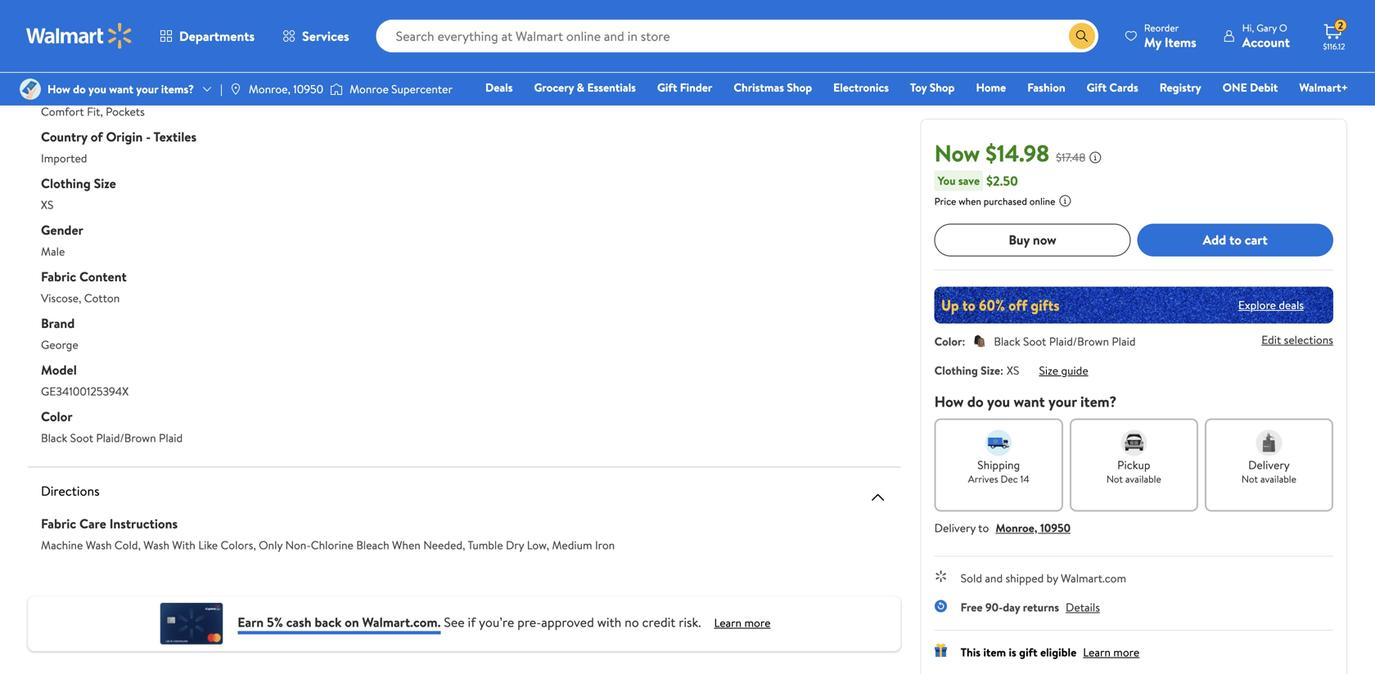 Task type: describe. For each thing, give the bounding box(es) containing it.
pickup not available
[[1107, 457, 1162, 486]]

toy shop
[[910, 79, 955, 95]]

xs inside features comfort fit, pockets country of origin - textiles imported clothing size xs gender male fabric content viscose, cotton brand george model ge34100125394x color black soot plaid/brown plaid
[[41, 197, 54, 213]]

1 horizontal spatial 10950
[[1041, 520, 1071, 536]]

gary
[[1257, 21, 1277, 35]]

pre-
[[518, 614, 541, 632]]

do for how do you want your items?
[[73, 81, 86, 97]]

selections
[[1284, 332, 1334, 348]]

size guide
[[1039, 363, 1089, 378]]

services
[[302, 27, 349, 45]]

only
[[259, 538, 283, 553]]

day
[[1003, 600, 1021, 616]]

instructions
[[109, 515, 178, 533]]

with
[[597, 614, 622, 632]]

want for item?
[[1014, 392, 1045, 412]]

not for delivery
[[1242, 472, 1259, 486]]

fit,
[[87, 104, 103, 120]]

1 horizontal spatial monroe,
[[996, 520, 1038, 536]]

14
[[1021, 472, 1030, 486]]

imported
[[41, 150, 87, 166]]

1 horizontal spatial xs
[[1007, 363, 1020, 378]]

viscose,
[[41, 290, 81, 306]]

specifications image
[[868, 54, 888, 74]]

details button
[[1066, 600, 1100, 616]]

edit selections
[[1262, 332, 1334, 348]]

save
[[959, 173, 980, 189]]

0 vertical spatial color
[[935, 333, 962, 349]]

legal information image
[[1059, 194, 1072, 207]]

monroe
[[350, 81, 389, 97]]

how for how do you want your items?
[[47, 81, 70, 97]]

returns
[[1023, 600, 1060, 616]]

do for how do you want your item?
[[968, 392, 984, 412]]

shipping arrives dec 14
[[968, 457, 1030, 486]]

your for items?
[[136, 81, 158, 97]]

0 vertical spatial plaid/brown
[[1049, 333, 1109, 349]]

credit
[[642, 614, 676, 632]]

like
[[198, 538, 218, 553]]

walmart image
[[26, 23, 133, 49]]

ge34100125394x
[[41, 384, 129, 400]]

gift for gift finder
[[657, 79, 677, 95]]

available for pickup
[[1126, 472, 1162, 486]]

deals
[[486, 79, 513, 95]]

departments
[[179, 27, 255, 45]]

gift cards
[[1087, 79, 1139, 95]]

monroe supercenter
[[350, 81, 453, 97]]

origin
[[106, 128, 143, 146]]

gift
[[1019, 645, 1038, 661]]

 image for monroe, 10950
[[229, 83, 242, 96]]

90-
[[986, 600, 1003, 616]]

buy now button
[[935, 224, 1131, 256]]

is
[[1009, 645, 1017, 661]]

want for items?
[[109, 81, 133, 97]]

eligible
[[1041, 645, 1077, 661]]

account
[[1243, 33, 1290, 51]]

buy now
[[1009, 231, 1057, 249]]

1 vertical spatial learn
[[1083, 645, 1111, 661]]

1 wash from the left
[[86, 538, 112, 553]]

intent image for pickup image
[[1121, 430, 1147, 456]]

you for how do you want your items?
[[88, 81, 106, 97]]

one debit link
[[1216, 79, 1286, 96]]

black soot plaid/brown plaid
[[994, 333, 1136, 349]]

5%
[[267, 614, 283, 632]]

cards
[[1110, 79, 1139, 95]]

add to cart
[[1203, 231, 1268, 249]]

george
[[41, 337, 78, 353]]

walmart.com.
[[362, 614, 441, 632]]

o
[[1280, 21, 1288, 35]]

edit selections button
[[1262, 332, 1334, 348]]

size inside features comfort fit, pockets country of origin - textiles imported clothing size xs gender male fabric content viscose, cotton brand george model ge34100125394x color black soot plaid/brown plaid
[[94, 174, 116, 192]]

toy shop link
[[903, 79, 962, 96]]

how do you want your item?
[[935, 392, 1117, 412]]

details
[[1066, 600, 1100, 616]]

intent image for shipping image
[[986, 430, 1012, 456]]

directions
[[41, 482, 100, 500]]

reorder my items
[[1144, 21, 1197, 51]]

christmas shop
[[734, 79, 812, 95]]

guide
[[1061, 363, 1089, 378]]

debit
[[1250, 79, 1278, 95]]

purchased
[[984, 194, 1027, 208]]

1 horizontal spatial soot
[[1023, 333, 1047, 349]]

features comfort fit, pockets country of origin - textiles imported clothing size xs gender male fabric content viscose, cotton brand george model ge34100125394x color black soot plaid/brown plaid
[[41, 81, 197, 446]]

available for delivery
[[1261, 472, 1297, 486]]

cash
[[286, 614, 312, 632]]

approved
[[541, 614, 594, 632]]

learn more button
[[1083, 645, 1140, 661]]

grocery & essentials link
[[527, 79, 643, 96]]

delivery for not
[[1249, 457, 1290, 473]]

chlorine
[[311, 538, 354, 553]]

registry link
[[1153, 79, 1209, 96]]

essentials
[[587, 79, 636, 95]]

comfort
[[41, 104, 84, 120]]

delivery not available
[[1242, 457, 1297, 486]]

care
[[79, 515, 106, 533]]

gift finder
[[657, 79, 713, 95]]

you save $2.50
[[938, 172, 1018, 190]]

departments button
[[146, 16, 269, 56]]

christmas
[[734, 79, 784, 95]]

shop for toy shop
[[930, 79, 955, 95]]

sold
[[961, 570, 982, 586]]

capitalone image
[[158, 603, 225, 645]]

1 horizontal spatial size
[[981, 363, 1001, 378]]

tumble
[[468, 538, 503, 553]]

back
[[315, 614, 342, 632]]

bleach
[[356, 538, 389, 553]]

this item is gift eligible learn more
[[961, 645, 1140, 661]]

explore deals link
[[1232, 291, 1311, 320]]

 image for how do you want your items?
[[20, 79, 41, 100]]

gifting made easy image
[[935, 644, 948, 657]]

&
[[577, 79, 585, 95]]



Task type: vqa. For each thing, say whether or not it's contained in the screenshot.
$18.25 Outer Space Birthday Party Supplies Set Plates Napkins Cups Tableware Kit for 16
no



Task type: locate. For each thing, give the bounding box(es) containing it.
want
[[109, 81, 133, 97], [1014, 392, 1045, 412]]

1 horizontal spatial to
[[1230, 231, 1242, 249]]

black up directions on the left of page
[[41, 430, 67, 446]]

low,
[[527, 538, 550, 553]]

0 horizontal spatial soot
[[70, 430, 93, 446]]

0 horizontal spatial  image
[[20, 79, 41, 100]]

1 vertical spatial do
[[968, 392, 984, 412]]

size down of at the top of the page
[[94, 174, 116, 192]]

0 horizontal spatial more
[[745, 615, 771, 631]]

1 horizontal spatial available
[[1261, 472, 1297, 486]]

available down intent image for pickup
[[1126, 472, 1162, 486]]

your left items?
[[136, 81, 158, 97]]

 image left features
[[20, 79, 41, 100]]

0 horizontal spatial :
[[962, 333, 966, 349]]

search icon image
[[1076, 29, 1089, 43]]

0 horizontal spatial black
[[41, 430, 67, 446]]

size up how do you want your item? at right
[[981, 363, 1001, 378]]

monroe,
[[249, 81, 291, 97], [996, 520, 1038, 536]]

1 horizontal spatial  image
[[229, 83, 242, 96]]

1 horizontal spatial plaid/brown
[[1049, 333, 1109, 349]]

how for how do you want your item?
[[935, 392, 964, 412]]

supercenter
[[392, 81, 453, 97]]

pockets
[[106, 104, 145, 120]]

1 vertical spatial monroe,
[[996, 520, 1038, 536]]

1 vertical spatial 10950
[[1041, 520, 1071, 536]]

color down ge34100125394x
[[41, 408, 72, 426]]

how
[[47, 81, 70, 97], [935, 392, 964, 412]]

0 horizontal spatial your
[[136, 81, 158, 97]]

machine
[[41, 538, 83, 553]]

pickup
[[1118, 457, 1151, 473]]

soot up size guide button
[[1023, 333, 1047, 349]]

1 fabric from the top
[[41, 268, 76, 286]]

male
[[41, 244, 65, 260]]

 image right |
[[229, 83, 242, 96]]

1 vertical spatial fabric
[[41, 515, 76, 533]]

gift left cards
[[1087, 79, 1107, 95]]

0 horizontal spatial not
[[1107, 472, 1123, 486]]

0 vertical spatial learn
[[714, 615, 742, 631]]

deals
[[1279, 297, 1304, 313]]

not for pickup
[[1107, 472, 1123, 486]]

0 vertical spatial :
[[962, 333, 966, 349]]

gender
[[41, 221, 83, 239]]

add to cart button
[[1138, 224, 1334, 256]]

intent image for delivery image
[[1256, 430, 1283, 456]]

iron
[[595, 538, 615, 553]]

delivery inside delivery not available
[[1249, 457, 1290, 473]]

to down the arrives
[[979, 520, 989, 536]]

delivery for to
[[935, 520, 976, 536]]

wash down care
[[86, 538, 112, 553]]

medium
[[552, 538, 592, 553]]

black
[[994, 333, 1021, 349], [41, 430, 67, 446]]

0 vertical spatial you
[[88, 81, 106, 97]]

1 vertical spatial xs
[[1007, 363, 1020, 378]]

do down clothing size : xs
[[968, 392, 984, 412]]

price when purchased online
[[935, 194, 1056, 208]]

1 vertical spatial how
[[935, 392, 964, 412]]

2 not from the left
[[1242, 472, 1259, 486]]

fashion link
[[1020, 79, 1073, 96]]

plaid inside features comfort fit, pockets country of origin - textiles imported clothing size xs gender male fabric content viscose, cotton brand george model ge34100125394x color black soot plaid/brown plaid
[[159, 430, 183, 446]]

1 horizontal spatial how
[[935, 392, 964, 412]]

gift left 'finder'
[[657, 79, 677, 95]]

not down intent image for pickup
[[1107, 472, 1123, 486]]

0 horizontal spatial monroe,
[[249, 81, 291, 97]]

delivery down intent image for delivery on the bottom
[[1249, 457, 1290, 473]]

available down intent image for delivery on the bottom
[[1261, 472, 1297, 486]]

1 horizontal spatial color
[[935, 333, 962, 349]]

0 horizontal spatial to
[[979, 520, 989, 536]]

0 horizontal spatial learn
[[714, 615, 742, 631]]

cotton
[[84, 290, 120, 306]]

not down intent image for delivery on the bottom
[[1242, 472, 1259, 486]]

2 available from the left
[[1261, 472, 1297, 486]]

color inside features comfort fit, pockets country of origin - textiles imported clothing size xs gender male fabric content viscose, cotton brand george model ge34100125394x color black soot plaid/brown plaid
[[41, 408, 72, 426]]

wash
[[86, 538, 112, 553], [143, 538, 170, 553]]

your down size guide button
[[1049, 392, 1077, 412]]

price
[[935, 194, 957, 208]]

you
[[88, 81, 106, 97], [987, 392, 1010, 412]]

0 vertical spatial to
[[1230, 231, 1242, 249]]

1 vertical spatial soot
[[70, 430, 93, 446]]

shipped
[[1006, 570, 1044, 586]]

1 horizontal spatial wash
[[143, 538, 170, 553]]

now $14.98
[[935, 137, 1050, 169]]

0 vertical spatial more
[[745, 615, 771, 631]]

: up clothing size : xs
[[962, 333, 966, 349]]

10950 up by
[[1041, 520, 1071, 536]]

0 vertical spatial delivery
[[1249, 457, 1290, 473]]

explore
[[1239, 297, 1276, 313]]

no
[[625, 614, 639, 632]]

fabric inside fabric care instructions machine wash cold, wash with like colors, only non-chlorine bleach when needed, tumble dry low, medium iron
[[41, 515, 76, 533]]

to
[[1230, 231, 1242, 249], [979, 520, 989, 536]]

to inside button
[[1230, 231, 1242, 249]]

2 shop from the left
[[930, 79, 955, 95]]

you're
[[479, 614, 514, 632]]

1 horizontal spatial gift
[[1087, 79, 1107, 95]]

0 vertical spatial soot
[[1023, 333, 1047, 349]]

color
[[935, 333, 962, 349], [41, 408, 72, 426]]

1 horizontal spatial your
[[1049, 392, 1077, 412]]

gift finder link
[[650, 79, 720, 96]]

0 vertical spatial want
[[109, 81, 133, 97]]

size left guide
[[1039, 363, 1059, 378]]

not inside pickup not available
[[1107, 472, 1123, 486]]

 image left monroe
[[330, 81, 343, 97]]

soot down ge34100125394x
[[70, 430, 93, 446]]

directions image
[[868, 488, 888, 508]]

non-
[[285, 538, 311, 553]]

0 horizontal spatial plaid/brown
[[96, 430, 156, 446]]

do
[[73, 81, 86, 97], [968, 392, 984, 412]]

2 horizontal spatial size
[[1039, 363, 1059, 378]]

earn
[[238, 614, 264, 632]]

wash down instructions
[[143, 538, 170, 553]]

not inside delivery not available
[[1242, 472, 1259, 486]]

arrives
[[968, 472, 999, 486]]

|
[[220, 81, 223, 97]]

capital one  earn 5% cash back on walmart.com. see if you're pre-approved with no credit risk. learn more element
[[714, 615, 771, 632]]

want up pockets
[[109, 81, 133, 97]]

1 vertical spatial plaid/brown
[[96, 430, 156, 446]]

do up the comfort
[[73, 81, 86, 97]]

xs up how do you want your item? at right
[[1007, 363, 1020, 378]]

reorder
[[1144, 21, 1179, 35]]

2 fabric from the top
[[41, 515, 76, 533]]

0 horizontal spatial available
[[1126, 472, 1162, 486]]

gift for gift cards
[[1087, 79, 1107, 95]]

 image for monroe supercenter
[[330, 81, 343, 97]]

one
[[1223, 79, 1248, 95]]

1 gift from the left
[[657, 79, 677, 95]]

1 vertical spatial black
[[41, 430, 67, 446]]

textiles
[[154, 128, 197, 146]]

edit
[[1262, 332, 1282, 348]]

more right eligible
[[1114, 645, 1140, 661]]

delivery up sold
[[935, 520, 976, 536]]

learn right eligible
[[1083, 645, 1111, 661]]

hi, gary o account
[[1243, 21, 1290, 51]]

fabric
[[41, 268, 76, 286], [41, 515, 76, 533]]

content
[[79, 268, 127, 286]]

item
[[984, 645, 1006, 661]]

more right risk. on the bottom of page
[[745, 615, 771, 631]]

fabric inside features comfort fit, pockets country of origin - textiles imported clothing size xs gender male fabric content viscose, cotton brand george model ge34100125394x color black soot plaid/brown plaid
[[41, 268, 76, 286]]

you for how do you want your item?
[[987, 392, 1010, 412]]

plaid/brown up guide
[[1049, 333, 1109, 349]]

shop right christmas
[[787, 79, 812, 95]]

clothing down imported
[[41, 174, 91, 192]]

finder
[[680, 79, 713, 95]]

1 available from the left
[[1126, 472, 1162, 486]]

available inside delivery not available
[[1261, 472, 1297, 486]]

1 horizontal spatial plaid
[[1112, 333, 1136, 349]]

soot
[[1023, 333, 1047, 349], [70, 430, 93, 446]]

1 horizontal spatial clothing
[[935, 363, 978, 378]]

1 horizontal spatial delivery
[[1249, 457, 1290, 473]]

clothing inside features comfort fit, pockets country of origin - textiles imported clothing size xs gender male fabric content viscose, cotton brand george model ge34100125394x color black soot plaid/brown plaid
[[41, 174, 91, 192]]

cold,
[[114, 538, 141, 553]]

1 vertical spatial want
[[1014, 392, 1045, 412]]

1 horizontal spatial you
[[987, 392, 1010, 412]]

0 vertical spatial black
[[994, 333, 1021, 349]]

sold and shipped by walmart.com
[[961, 570, 1127, 586]]

0 horizontal spatial plaid
[[159, 430, 183, 446]]

to left cart
[[1230, 231, 1242, 249]]

1 vertical spatial you
[[987, 392, 1010, 412]]

items?
[[161, 81, 194, 97]]

cart
[[1245, 231, 1268, 249]]

0 vertical spatial how
[[47, 81, 70, 97]]

2 horizontal spatial  image
[[330, 81, 343, 97]]

soot inside features comfort fit, pockets country of origin - textiles imported clothing size xs gender male fabric content viscose, cotton brand george model ge34100125394x color black soot plaid/brown plaid
[[70, 430, 93, 446]]

0 horizontal spatial do
[[73, 81, 86, 97]]

Walmart Site-Wide search field
[[376, 20, 1099, 52]]

this
[[961, 645, 981, 661]]

 image
[[20, 79, 41, 100], [330, 81, 343, 97], [229, 83, 242, 96]]

learn more about strikethrough prices image
[[1089, 151, 1102, 164]]

1 vertical spatial :
[[1001, 363, 1004, 378]]

model
[[41, 361, 77, 379]]

2
[[1339, 19, 1344, 33]]

electronics link
[[826, 79, 897, 96]]

0 horizontal spatial want
[[109, 81, 133, 97]]

Search search field
[[376, 20, 1099, 52]]

learn right risk. on the bottom of page
[[714, 615, 742, 631]]

:
[[962, 333, 966, 349], [1001, 363, 1004, 378]]

home
[[976, 79, 1006, 95]]

clothing down color :
[[935, 363, 978, 378]]

1 not from the left
[[1107, 472, 1123, 486]]

colors,
[[221, 538, 256, 553]]

1 vertical spatial delivery
[[935, 520, 976, 536]]

0 horizontal spatial size
[[94, 174, 116, 192]]

delivery
[[1249, 457, 1290, 473], [935, 520, 976, 536]]

0 horizontal spatial color
[[41, 408, 72, 426]]

1 shop from the left
[[787, 79, 812, 95]]

you
[[938, 173, 956, 189]]

1 vertical spatial to
[[979, 520, 989, 536]]

0 vertical spatial monroe,
[[249, 81, 291, 97]]

want down 'size guide'
[[1014, 392, 1045, 412]]

to for delivery
[[979, 520, 989, 536]]

$116.12
[[1324, 41, 1346, 52]]

black up clothing size : xs
[[994, 333, 1021, 349]]

2 wash from the left
[[143, 538, 170, 553]]

1 horizontal spatial shop
[[930, 79, 955, 95]]

0 vertical spatial fabric
[[41, 268, 76, 286]]

: up how do you want your item? at right
[[1001, 363, 1004, 378]]

up to sixty percent off deals. shop now. image
[[935, 287, 1334, 324]]

0 horizontal spatial xs
[[41, 197, 54, 213]]

$14.98
[[986, 137, 1050, 169]]

0 vertical spatial 10950
[[293, 81, 324, 97]]

when
[[959, 194, 982, 208]]

delivery to monroe, 10950
[[935, 520, 1071, 536]]

plaid/brown inside features comfort fit, pockets country of origin - textiles imported clothing size xs gender male fabric content viscose, cotton brand george model ge34100125394x color black soot plaid/brown plaid
[[96, 430, 156, 446]]

xs up the gender
[[41, 197, 54, 213]]

1 horizontal spatial black
[[994, 333, 1021, 349]]

1 vertical spatial your
[[1049, 392, 1077, 412]]

0 horizontal spatial you
[[88, 81, 106, 97]]

home link
[[969, 79, 1014, 96]]

now
[[935, 137, 980, 169]]

0 vertical spatial xs
[[41, 197, 54, 213]]

0 vertical spatial your
[[136, 81, 158, 97]]

0 horizontal spatial clothing
[[41, 174, 91, 192]]

0 horizontal spatial delivery
[[935, 520, 976, 536]]

if
[[468, 614, 476, 632]]

0 horizontal spatial 10950
[[293, 81, 324, 97]]

1 vertical spatial color
[[41, 408, 72, 426]]

0 vertical spatial do
[[73, 81, 86, 97]]

your for item?
[[1049, 392, 1077, 412]]

monroe, right |
[[249, 81, 291, 97]]

black inside features comfort fit, pockets country of origin - textiles imported clothing size xs gender male fabric content viscose, cotton brand george model ge34100125394x color black soot plaid/brown plaid
[[41, 430, 67, 446]]

1 horizontal spatial want
[[1014, 392, 1045, 412]]

gift
[[657, 79, 677, 95], [1087, 79, 1107, 95]]

plaid/brown down ge34100125394x
[[96, 430, 156, 446]]

shop right toy
[[930, 79, 955, 95]]

learn more
[[714, 615, 771, 631]]

color up clothing size : xs
[[935, 333, 962, 349]]

monroe, 10950 button
[[996, 520, 1071, 536]]

how up the comfort
[[47, 81, 70, 97]]

christmas shop link
[[727, 79, 820, 96]]

0 horizontal spatial wash
[[86, 538, 112, 553]]

1 vertical spatial clothing
[[935, 363, 978, 378]]

0 vertical spatial plaid
[[1112, 333, 1136, 349]]

free
[[961, 600, 983, 616]]

you down clothing size : xs
[[987, 392, 1010, 412]]

1 vertical spatial plaid
[[159, 430, 183, 446]]

shop for christmas shop
[[787, 79, 812, 95]]

to for add
[[1230, 231, 1242, 249]]

-
[[146, 128, 151, 146]]

1 horizontal spatial learn
[[1083, 645, 1111, 661]]

how down clothing size : xs
[[935, 392, 964, 412]]

you up fit,
[[88, 81, 106, 97]]

with
[[172, 538, 196, 553]]

2 gift from the left
[[1087, 79, 1107, 95]]

10950 down services "dropdown button"
[[293, 81, 324, 97]]

0 vertical spatial clothing
[[41, 174, 91, 192]]

available inside pickup not available
[[1126, 472, 1162, 486]]

1 horizontal spatial :
[[1001, 363, 1004, 378]]

1 horizontal spatial not
[[1242, 472, 1259, 486]]

fabric up the machine
[[41, 515, 76, 533]]

fabric up viscose,
[[41, 268, 76, 286]]

explore deals
[[1239, 297, 1304, 313]]

0 horizontal spatial gift
[[657, 79, 677, 95]]

0 horizontal spatial shop
[[787, 79, 812, 95]]

0 horizontal spatial how
[[47, 81, 70, 97]]

services button
[[269, 16, 363, 56]]

1 horizontal spatial more
[[1114, 645, 1140, 661]]

1 vertical spatial more
[[1114, 645, 1140, 661]]

and
[[985, 570, 1003, 586]]

monroe, down the dec at right
[[996, 520, 1038, 536]]

1 horizontal spatial do
[[968, 392, 984, 412]]



